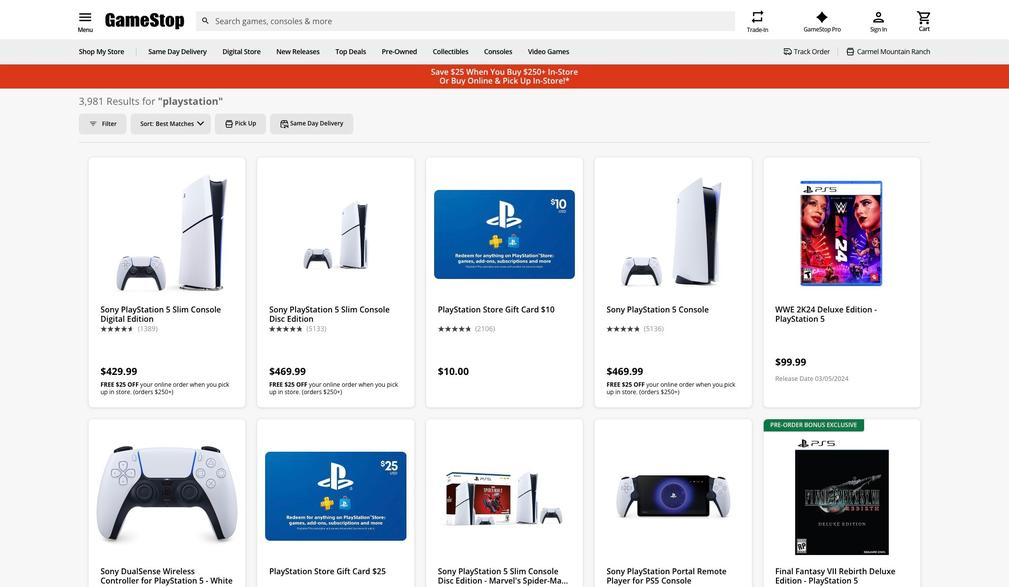 Task type: locate. For each thing, give the bounding box(es) containing it.
gamestop pro icon image
[[816, 11, 828, 23]]

Search games, consoles & more search field
[[215, 11, 717, 31]]

None search field
[[196, 11, 735, 31]]



Task type: vqa. For each thing, say whether or not it's contained in the screenshot.
My Orders Icon
no



Task type: describe. For each thing, give the bounding box(es) containing it.
gamestop image
[[105, 12, 184, 31]]



